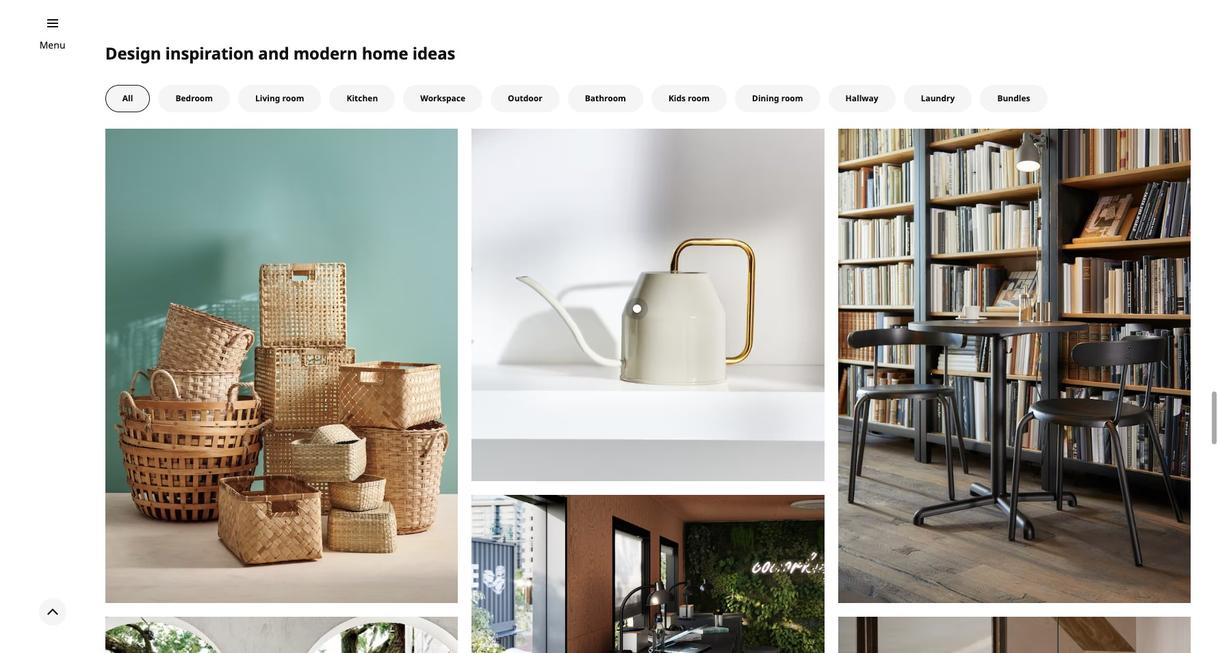 Task type: describe. For each thing, give the bounding box(es) containing it.
workspace button
[[403, 85, 483, 112]]

workspace
[[421, 92, 466, 104]]

room for living room
[[282, 92, 304, 104]]

living
[[255, 92, 280, 104]]

an eight-armed black storslinga led chandelier hangs above a small round table with pottery. image
[[838, 617, 1191, 653]]

kids
[[669, 92, 686, 104]]

kitchen button
[[330, 85, 395, 112]]

a sollerön chaise longue on a garden terrace, covered with strimsporre, ingalill and konstanse covered cushions. image
[[105, 617, 458, 653]]

laundry room featuring multiple rectangular växthus baskets placed next to other round växthus baskets. image
[[105, 128, 458, 603]]

modern
[[293, 42, 358, 64]]

menu
[[39, 38, 65, 51]]

menu button
[[39, 38, 65, 53]]

all
[[122, 92, 133, 104]]

bathroom
[[585, 92, 626, 104]]

bathroom button
[[568, 85, 643, 112]]

dining
[[752, 92, 779, 104]]

bundles button
[[981, 85, 1048, 112]]

living room corner with white walls, ivory watering can with gold handle, placed on white wall shelf, shadows. image
[[472, 128, 825, 481]]

a living room that includes lidkullen active sit-stand supports, along with tables and black work lamps placed on top. image
[[472, 495, 825, 653]]



Task type: vqa. For each thing, say whether or not it's contained in the screenshot.
MICKE Desk, white, 41 3/8x19 5/8 " "image"
no



Task type: locate. For each thing, give the bounding box(es) containing it.
dining room button
[[735, 85, 820, 112]]

kids room
[[669, 92, 710, 104]]

all button
[[105, 85, 150, 112]]

1 room from the left
[[282, 92, 304, 104]]

2 room from the left
[[688, 92, 710, 104]]

2 horizontal spatial room
[[782, 92, 803, 104]]

room right the dining
[[782, 92, 803, 104]]

hallway button
[[829, 85, 896, 112]]

bundles
[[998, 92, 1031, 104]]

outdoor button
[[491, 85, 560, 112]]

living room button
[[238, 85, 321, 112]]

dining room
[[752, 92, 803, 104]]

laundry button
[[904, 85, 972, 112]]

a round table with two, grey chairs is set in front of multiple bookcases with books on the shelves. image
[[838, 128, 1191, 603]]

home
[[362, 42, 408, 64]]

0 horizontal spatial room
[[282, 92, 304, 104]]

inspiration
[[165, 42, 254, 64]]

3 room from the left
[[782, 92, 803, 104]]

outdoor
[[508, 92, 543, 104]]

kids room button
[[652, 85, 727, 112]]

room right living
[[282, 92, 304, 104]]

1 horizontal spatial room
[[688, 92, 710, 104]]

design inspiration and modern home ideas
[[105, 42, 460, 64]]

bedroom
[[176, 92, 213, 104]]

bedroom button
[[158, 85, 230, 112]]

room right kids
[[688, 92, 710, 104]]

hallway
[[846, 92, 879, 104]]

room for dining room
[[782, 92, 803, 104]]

ideas
[[413, 42, 455, 64]]

room
[[282, 92, 304, 104], [688, 92, 710, 104], [782, 92, 803, 104]]

living room
[[255, 92, 304, 104]]

and
[[258, 42, 289, 64]]

design
[[105, 42, 161, 64]]

kitchen
[[347, 92, 378, 104]]

room for kids room
[[688, 92, 710, 104]]

laundry
[[921, 92, 955, 104]]



